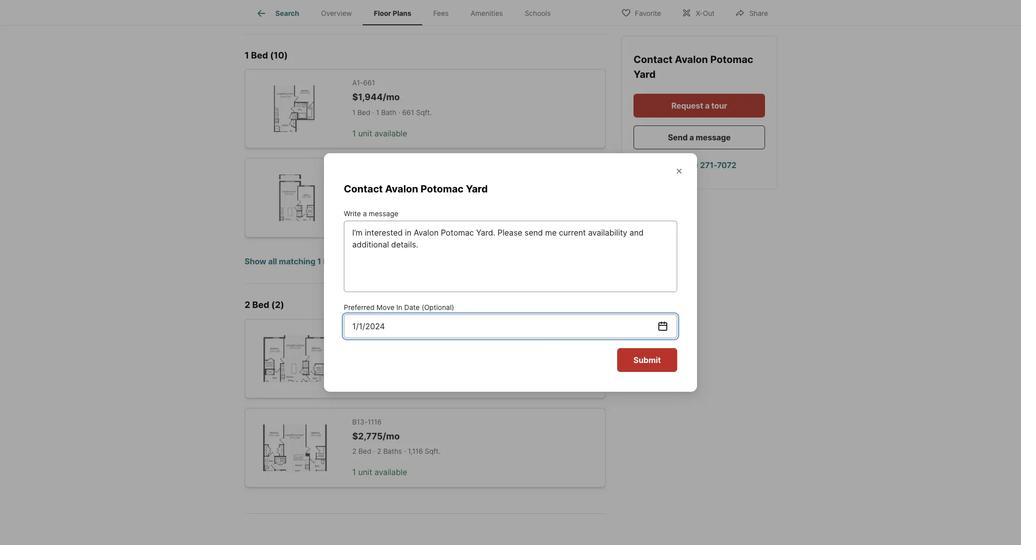 Task type: vqa. For each thing, say whether or not it's contained in the screenshot.
right AGO
no



Task type: describe. For each thing, give the bounding box(es) containing it.
(844) 271-7072 link
[[634, 153, 766, 177]]

send
[[668, 133, 688, 143]]

(844) 271-7072 button
[[634, 153, 766, 177]]

floor plans
[[374, 9, 412, 18]]

(10)
[[270, 50, 288, 60]]

1 unit available for $1,944/mo
[[353, 128, 408, 138]]

out
[[703, 9, 715, 17]]

potomac inside avalon potomac yard
[[711, 54, 754, 66]]

271-
[[701, 160, 718, 170]]

b3 1025 image
[[261, 336, 329, 382]]

x-
[[696, 9, 703, 17]]

fees
[[434, 9, 449, 18]]

favorite button
[[613, 2, 670, 23]]

7072
[[718, 160, 737, 170]]

a1-
[[353, 79, 363, 87]]

sqft. for $1,944/mo
[[416, 108, 432, 117]]

send a message button
[[634, 126, 766, 149]]

fees tab
[[423, 1, 460, 25]]

1 unit available for $2,775/mo
[[353, 468, 408, 478]]

a3 693 image
[[261, 175, 329, 222]]

preferred
[[344, 303, 375, 312]]

$1,984-$2,055/mo
[[353, 181, 436, 192]]

units
[[360, 218, 378, 228]]

avalon inside avalon potomac yard
[[675, 54, 709, 66]]

a for send
[[690, 133, 695, 143]]

message for write a message
[[369, 210, 399, 218]]

1 vertical spatial 661
[[403, 108, 415, 117]]

(optional)
[[422, 303, 455, 312]]

Preferred Move In Date (Optional) text field
[[353, 321, 657, 333]]

floor plans tab
[[363, 1, 423, 25]]

2 for 2 bed · 2 baths · 1,116 sqft.
[[353, 448, 357, 456]]

request a tour
[[672, 101, 728, 111]]

1,116
[[408, 448, 423, 456]]

b3-
[[353, 329, 365, 337]]

submit button
[[618, 349, 678, 372]]

b3-1025 $2,750/mo
[[353, 329, 401, 352]]

$2,055/mo
[[387, 181, 436, 192]]

b13-
[[353, 418, 368, 426]]

· left 1,116 in the bottom left of the page
[[404, 448, 406, 456]]

overview tab
[[310, 1, 363, 25]]

1116
[[368, 418, 382, 426]]

message for send a message
[[696, 133, 731, 143]]

1 bed (10)
[[245, 50, 288, 60]]

3
[[353, 218, 358, 228]]

baths
[[384, 448, 402, 456]]

x-out button
[[674, 2, 724, 23]]

661 inside a1-661 $1,944/mo
[[363, 79, 375, 87]]

request
[[672, 101, 704, 111]]

yard inside avalon potomac yard
[[634, 69, 656, 80]]

bed for 1 bed (10)
[[251, 50, 268, 60]]

contact avalon potomac yard
[[344, 183, 488, 195]]

favorite
[[636, 9, 662, 17]]

(844)
[[677, 160, 699, 170]]

submit
[[634, 356, 661, 365]]

schools tab
[[514, 1, 562, 25]]

plans
[[393, 9, 412, 18]]

request a tour button
[[634, 94, 766, 118]]

a for write
[[363, 210, 367, 218]]



Task type: locate. For each thing, give the bounding box(es) containing it.
1 bed · 1 bath · 661 sqft.
[[353, 108, 432, 117]]

message inside contact avalon potomac yard dialog
[[369, 210, 399, 218]]

a for request
[[706, 101, 710, 111]]

available for $1,944/mo
[[375, 128, 408, 138]]

0 horizontal spatial contact
[[344, 183, 383, 195]]

contact up write a message on the left top of the page
[[344, 183, 383, 195]]

avalon inside dialog
[[385, 183, 419, 195]]

1 vertical spatial sqft.
[[425, 448, 441, 456]]

amenities
[[471, 9, 503, 18]]

2 down $2,775/mo
[[353, 448, 357, 456]]

yard inside dialog
[[466, 183, 488, 195]]

message inside button
[[696, 133, 731, 143]]

avalon
[[675, 54, 709, 66], [385, 183, 419, 195]]

available down the 1 bed · 1 bath · 661 sqft.
[[375, 128, 408, 138]]

unit for $2,775/mo
[[358, 468, 373, 478]]

yard
[[634, 69, 656, 80], [466, 183, 488, 195]]

message
[[696, 133, 731, 143], [369, 210, 399, 218]]

1025
[[365, 329, 381, 337]]

0 vertical spatial available
[[375, 128, 408, 138]]

b13-1116 $2,775/mo
[[353, 418, 400, 442]]

available down the baths
[[375, 468, 408, 478]]

avalon potomac yard
[[634, 54, 754, 80]]

3 units available
[[353, 218, 413, 228]]

bed
[[251, 50, 268, 60], [358, 108, 371, 117], [253, 300, 269, 310], [359, 448, 372, 456]]

1 horizontal spatial potomac
[[711, 54, 754, 66]]

· down $2,775/mo
[[374, 448, 375, 456]]

available right units
[[380, 218, 413, 228]]

bed for 2 bed · 2 baths · 1,116 sqft.
[[359, 448, 372, 456]]

a inside dialog
[[363, 210, 367, 218]]

1 horizontal spatial contact
[[634, 54, 675, 66]]

b13 1116 image
[[261, 425, 329, 472]]

0 horizontal spatial 661
[[363, 79, 375, 87]]

contact for contact avalon potomac yard
[[344, 183, 383, 195]]

1 vertical spatial available
[[380, 218, 413, 228]]

1 unit from the top
[[358, 128, 373, 138]]

a right send
[[690, 133, 695, 143]]

1 vertical spatial message
[[369, 210, 399, 218]]

share button
[[728, 2, 777, 23]]

unit down 2 bed · 2 baths · 1,116 sqft.
[[358, 468, 373, 478]]

1 vertical spatial 1 unit available
[[353, 468, 408, 478]]

schools
[[525, 9, 551, 18]]

$2,750/mo
[[353, 342, 401, 352]]

contact for contact
[[634, 54, 675, 66]]

0 vertical spatial 661
[[363, 79, 375, 87]]

(2)
[[272, 300, 284, 310]]

avalon up request
[[675, 54, 709, 66]]

write
[[344, 210, 361, 218]]

avalon up 3 units available
[[385, 183, 419, 195]]

2 left the baths
[[377, 448, 382, 456]]

0 horizontal spatial 2
[[245, 300, 250, 310]]

0 horizontal spatial potomac
[[421, 183, 464, 195]]

contact inside dialog
[[344, 183, 383, 195]]

write a message
[[344, 210, 399, 218]]

1 vertical spatial avalon
[[385, 183, 419, 195]]

1 horizontal spatial yard
[[634, 69, 656, 80]]

tab list
[[245, 0, 570, 25]]

overview
[[321, 9, 352, 18]]

2 horizontal spatial 2
[[377, 448, 382, 456]]

contact
[[634, 54, 675, 66], [344, 183, 383, 195]]

661 up $1,944/mo
[[363, 79, 375, 87]]

1 horizontal spatial a
[[690, 133, 695, 143]]

1 vertical spatial a
[[690, 133, 695, 143]]

bath
[[382, 108, 397, 117]]

1 vertical spatial potomac
[[421, 183, 464, 195]]

move
[[377, 303, 395, 312]]

1
[[245, 50, 249, 60], [353, 108, 356, 117], [376, 108, 380, 117], [353, 128, 356, 138], [353, 468, 356, 478]]

2 horizontal spatial a
[[706, 101, 710, 111]]

amenities tab
[[460, 1, 514, 25]]

search link
[[256, 7, 299, 19]]

a1 661 image
[[261, 86, 329, 132]]

2
[[245, 300, 250, 310], [353, 448, 357, 456], [377, 448, 382, 456]]

I'm interested in Avalon Potomac Yard. Please send me current availability and additional details. text field
[[353, 227, 669, 287]]

1 unit available
[[353, 128, 408, 138], [353, 468, 408, 478]]

1 vertical spatial contact
[[344, 183, 383, 195]]

bed down $1,944/mo
[[358, 108, 371, 117]]

2 1 unit available from the top
[[353, 468, 408, 478]]

share
[[750, 9, 769, 17]]

unit down the 1 bed · 1 bath · 661 sqft.
[[358, 128, 373, 138]]

in
[[397, 303, 403, 312]]

$1,984-
[[353, 181, 387, 192]]

1 vertical spatial unit
[[358, 468, 373, 478]]

floor
[[374, 9, 391, 18]]

2 vertical spatial a
[[363, 210, 367, 218]]

2 bed · 2 baths · 1,116 sqft.
[[353, 448, 441, 456]]

1 horizontal spatial 661
[[403, 108, 415, 117]]

0 horizontal spatial yard
[[466, 183, 488, 195]]

·
[[373, 108, 375, 117], [399, 108, 401, 117], [374, 448, 375, 456], [404, 448, 406, 456]]

a left tour
[[706, 101, 710, 111]]

search
[[276, 9, 299, 18]]

sqft. right bath
[[416, 108, 432, 117]]

bed for 2 bed (2)
[[253, 300, 269, 310]]

bed left (10)
[[251, 50, 268, 60]]

0 horizontal spatial avalon
[[385, 183, 419, 195]]

2 unit from the top
[[358, 468, 373, 478]]

tour
[[712, 101, 728, 111]]

1 horizontal spatial 2
[[353, 448, 357, 456]]

contact down 'favorite'
[[634, 54, 675, 66]]

0 vertical spatial a
[[706, 101, 710, 111]]

2 vertical spatial available
[[375, 468, 408, 478]]

· down $1,944/mo
[[373, 108, 375, 117]]

661 right bath
[[403, 108, 415, 117]]

message up 271-
[[696, 133, 731, 143]]

0 vertical spatial avalon
[[675, 54, 709, 66]]

a1-661 $1,944/mo
[[353, 79, 400, 102]]

1 unit available down bath
[[353, 128, 408, 138]]

0 vertical spatial potomac
[[711, 54, 754, 66]]

0 vertical spatial 1 unit available
[[353, 128, 408, 138]]

potomac inside dialog
[[421, 183, 464, 195]]

1 horizontal spatial message
[[696, 133, 731, 143]]

1 unit available down the baths
[[353, 468, 408, 478]]

1 horizontal spatial avalon
[[675, 54, 709, 66]]

message down $1,984-$2,055/mo
[[369, 210, 399, 218]]

tab list containing search
[[245, 0, 570, 25]]

bed down $2,775/mo
[[359, 448, 372, 456]]

0 vertical spatial message
[[696, 133, 731, 143]]

x-out
[[696, 9, 715, 17]]

$1,944/mo
[[353, 92, 400, 102]]

sqft.
[[416, 108, 432, 117], [425, 448, 441, 456]]

2 for 2 bed (2)
[[245, 300, 250, 310]]

sqft. for $2,775/mo
[[425, 448, 441, 456]]

0 vertical spatial unit
[[358, 128, 373, 138]]

661
[[363, 79, 375, 87], [403, 108, 415, 117]]

a right write
[[363, 210, 367, 218]]

0 vertical spatial sqft.
[[416, 108, 432, 117]]

available
[[375, 128, 408, 138], [380, 218, 413, 228], [375, 468, 408, 478]]

0 horizontal spatial a
[[363, 210, 367, 218]]

sqft. right 1,116 in the bottom left of the page
[[425, 448, 441, 456]]

0 vertical spatial yard
[[634, 69, 656, 80]]

available for $2,775/mo
[[375, 468, 408, 478]]

bed for 1 bed · 1 bath · 661 sqft.
[[358, 108, 371, 117]]

1 1 unit available from the top
[[353, 128, 408, 138]]

0 horizontal spatial message
[[369, 210, 399, 218]]

(844) 271-7072
[[677, 160, 737, 170]]

· right bath
[[399, 108, 401, 117]]

0 vertical spatial contact
[[634, 54, 675, 66]]

a
[[706, 101, 710, 111], [690, 133, 695, 143], [363, 210, 367, 218]]

unit for $1,944/mo
[[358, 128, 373, 138]]

bed left (2)
[[253, 300, 269, 310]]

2 left (2)
[[245, 300, 250, 310]]

contact avalon potomac yard dialog
[[324, 153, 698, 392]]

preferred move in date (optional)
[[344, 303, 455, 312]]

date
[[405, 303, 420, 312]]

send a message
[[668, 133, 731, 143]]

$2,775/mo
[[353, 431, 400, 442]]

potomac
[[711, 54, 754, 66], [421, 183, 464, 195]]

1 vertical spatial yard
[[466, 183, 488, 195]]

2 bed (2)
[[245, 300, 284, 310]]

unit
[[358, 128, 373, 138], [358, 468, 373, 478]]



